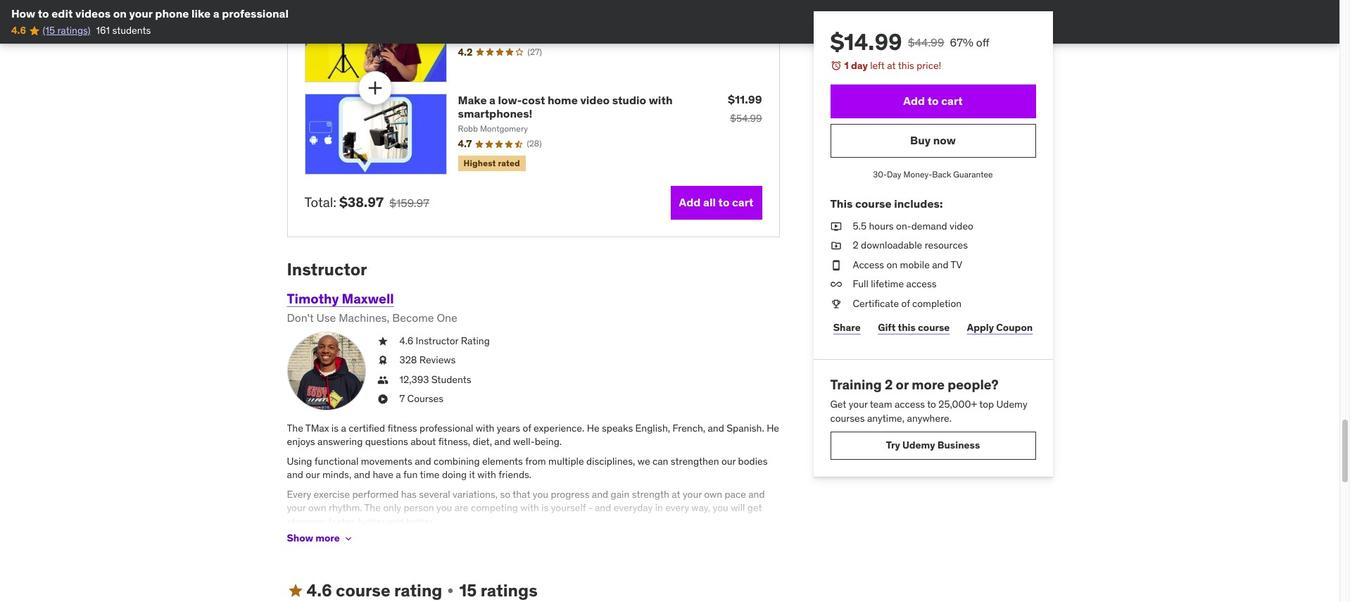 Task type: describe. For each thing, give the bounding box(es) containing it.
a inside make a low-cost home video studio with smartphones! robb montgomery
[[490, 93, 496, 107]]

$14.99 $44.99 67% off
[[831, 27, 990, 56]]

cost
[[522, 93, 545, 107]]

tmax
[[306, 422, 329, 434]]

to inside "training 2 or more people? get your team access to 25,000+ top udemy courses anytime, anywhere."
[[928, 398, 937, 411]]

red
[[600, 32, 615, 42]]

and left tv
[[933, 258, 949, 271]]

chanel
[[531, 32, 557, 42]]

gain
[[611, 488, 630, 501]]

students
[[112, 24, 151, 37]]

to inside 'button'
[[928, 94, 939, 108]]

1 he from the left
[[587, 422, 600, 434]]

timothy maxwell don't use machines, become one
[[287, 290, 458, 325]]

and up -
[[592, 488, 609, 501]]

mitchell bouchard, chanel bouchard, red cape learning
[[458, 32, 672, 42]]

12,393 students
[[400, 373, 472, 386]]

minds,
[[322, 469, 352, 481]]

of inside the tmax is a certified fitness professional with years of experience. he speaks english, french, and spanish. he enjoys answering questions about fitness, diet, and well-being. using functional movements and combining elements from multiple disciplines, we can strengthen our bodies and our minds, and have a fun time doing it with friends. every exercise performed has several variations, so that you progress and gain strength at your own pace and your own rhythm. the only person you are competing with is yourself - and everyday in every way, you will get stronger, faster, better and better.
[[523, 422, 532, 434]]

4.6 for 4.6 course rating
[[307, 579, 332, 601]]

make a low-cost home video studio with smartphones! robb montgomery
[[458, 93, 673, 134]]

exercise
[[314, 488, 350, 501]]

to up the (15
[[38, 6, 49, 20]]

students
[[432, 373, 472, 386]]

cape
[[617, 32, 637, 42]]

maxwell
[[342, 290, 394, 307]]

guarantee
[[954, 169, 994, 179]]

0 vertical spatial at
[[888, 59, 896, 72]]

0 vertical spatial professional
[[222, 6, 289, 20]]

apply coupon
[[968, 321, 1033, 334]]

learning
[[639, 32, 672, 42]]

0 vertical spatial access
[[907, 278, 937, 290]]

professional inside the tmax is a certified fitness professional with years of experience. he speaks english, french, and spanish. he enjoys answering questions about fitness, diet, and well-being. using functional movements and combining elements from multiple disciplines, we can strengthen our bodies and our minds, and have a fun time doing it with friends. every exercise performed has several variations, so that you progress and gain strength at your own pace and your own rhythm. the only person you are competing with is yourself - and everyday in every way, you will get stronger, faster, better and better.
[[420, 422, 474, 434]]

xsmall image for 12,393 students
[[377, 373, 388, 387]]

-
[[589, 502, 593, 514]]

28 reviews element
[[527, 138, 542, 150]]

more inside "training 2 or more people? get your team access to 25,000+ top udemy courses anytime, anywhere."
[[912, 376, 945, 393]]

gift this course link
[[875, 314, 953, 342]]

variations,
[[453, 488, 498, 501]]

1 vertical spatial our
[[306, 469, 320, 481]]

add to cart button
[[831, 84, 1036, 118]]

top
[[980, 398, 995, 411]]

15 ratings
[[460, 579, 538, 601]]

$11.99 $54.99
[[728, 92, 762, 125]]

1 vertical spatial own
[[308, 502, 327, 514]]

buy now
[[911, 133, 956, 147]]

4.6 course rating
[[307, 579, 443, 601]]

every
[[287, 488, 311, 501]]

low-
[[498, 93, 522, 107]]

using
[[287, 455, 312, 467]]

has
[[401, 488, 417, 501]]

day
[[887, 169, 902, 179]]

4.6 for 4.6 instructor rating
[[400, 334, 414, 347]]

(28)
[[527, 138, 542, 149]]

person
[[404, 502, 434, 514]]

and down only
[[388, 516, 404, 528]]

your down every
[[287, 502, 306, 514]]

add for add all to cart
[[679, 195, 701, 209]]

$38.97
[[339, 194, 384, 211]]

0 horizontal spatial on
[[113, 6, 127, 20]]

demand
[[912, 219, 948, 232]]

every
[[666, 502, 689, 514]]

certificate
[[853, 297, 899, 310]]

total:
[[305, 194, 337, 211]]

a left fun
[[396, 469, 401, 481]]

highest rated
[[464, 158, 520, 168]]

xsmall image for certificate of completion
[[831, 297, 842, 311]]

2 inside "training 2 or more people? get your team access to 25,000+ top udemy courses anytime, anywhere."
[[885, 376, 893, 393]]

0 horizontal spatial the
[[287, 422, 303, 434]]

share
[[834, 321, 861, 334]]

off
[[977, 35, 990, 49]]

xsmall image for access on mobile and tv
[[831, 258, 842, 272]]

your inside "training 2 or more people? get your team access to 25,000+ top udemy courses anytime, anywhere."
[[849, 398, 868, 411]]

time
[[420, 469, 440, 481]]

montgomery
[[480, 124, 528, 134]]

about
[[411, 435, 436, 448]]

4.7
[[458, 137, 472, 150]]

161 students
[[96, 24, 151, 37]]

spanish.
[[727, 422, 765, 434]]

friends.
[[499, 469, 532, 481]]

to inside "button"
[[719, 195, 730, 209]]

better
[[358, 516, 385, 528]]

coupon
[[997, 321, 1033, 334]]

one
[[437, 311, 458, 325]]

can
[[653, 455, 669, 467]]

ratings)
[[57, 24, 91, 37]]

back
[[933, 169, 952, 179]]

and down using
[[287, 469, 303, 481]]

timothy maxwell image
[[287, 331, 366, 410]]

tv
[[951, 258, 963, 271]]

downloadable
[[861, 239, 923, 252]]

2 bouchard, from the left
[[559, 32, 598, 42]]

includes:
[[895, 197, 943, 211]]

anywhere.
[[907, 412, 952, 425]]

make a low-cost home video studio with smartphones! link
[[458, 93, 673, 121]]

in
[[655, 502, 663, 514]]

faster,
[[329, 516, 356, 528]]

(15
[[43, 24, 55, 37]]

well-
[[513, 435, 535, 448]]

(15 ratings)
[[43, 24, 91, 37]]

like
[[192, 6, 211, 20]]

add to cart
[[904, 94, 963, 108]]

mitchell
[[458, 32, 488, 42]]

total: $38.97 $159.97
[[305, 194, 430, 211]]

get
[[831, 398, 847, 411]]

0 horizontal spatial instructor
[[287, 258, 367, 280]]

course for rating
[[336, 579, 391, 601]]

how to edit videos on your phone like a professional
[[11, 6, 289, 20]]

(27)
[[528, 46, 542, 57]]

completion
[[913, 297, 962, 310]]

with inside make a low-cost home video studio with smartphones! robb montgomery
[[649, 93, 673, 107]]

rating
[[461, 334, 490, 347]]

a up answering
[[341, 422, 346, 434]]

1 vertical spatial instructor
[[416, 334, 459, 347]]

with years
[[476, 422, 521, 434]]

access on mobile and tv
[[853, 258, 963, 271]]

questions
[[365, 435, 408, 448]]

12,393
[[400, 373, 429, 386]]

xsmall image for full lifetime access
[[831, 278, 842, 292]]

$54.99
[[731, 112, 762, 125]]

try udemy business link
[[831, 431, 1036, 460]]

1 horizontal spatial video
[[950, 219, 974, 232]]

machines,
[[339, 311, 390, 325]]

your up students
[[129, 6, 153, 20]]

this course includes:
[[831, 197, 943, 211]]

1 vertical spatial the
[[364, 502, 381, 514]]

and up the time
[[415, 455, 431, 467]]

0 horizontal spatial you
[[437, 502, 452, 514]]



Task type: vqa. For each thing, say whether or not it's contained in the screenshot.
Machines,
yes



Task type: locate. For each thing, give the bounding box(es) containing it.
become
[[392, 311, 434, 325]]

0 vertical spatial this
[[898, 59, 915, 72]]

and down the with years
[[495, 435, 511, 448]]

2 horizontal spatial with
[[649, 93, 673, 107]]

course left rating
[[336, 579, 391, 601]]

1 vertical spatial cart
[[732, 195, 754, 209]]

4.6 right medium icon
[[307, 579, 332, 601]]

team
[[870, 398, 893, 411]]

pace
[[725, 488, 746, 501]]

xsmall image down faster,
[[343, 533, 354, 544]]

0 vertical spatial on
[[113, 6, 127, 20]]

1 vertical spatial access
[[895, 398, 925, 411]]

enjoys
[[287, 435, 315, 448]]

2 horizontal spatial you
[[713, 502, 729, 514]]

your up "way,"
[[683, 488, 702, 501]]

0 vertical spatial with
[[649, 93, 673, 107]]

7 courses
[[400, 392, 444, 405]]

0 vertical spatial our
[[722, 455, 736, 467]]

0 horizontal spatial at
[[672, 488, 681, 501]]

gift this course
[[878, 321, 950, 334]]

2 he from the left
[[767, 422, 780, 434]]

video right the 'home'
[[581, 93, 610, 107]]

0 vertical spatial video
[[581, 93, 610, 107]]

to up anywhere.
[[928, 398, 937, 411]]

rated
[[498, 158, 520, 168]]

add
[[904, 94, 926, 108], [679, 195, 701, 209]]

1 vertical spatial course
[[918, 321, 950, 334]]

0 horizontal spatial cart
[[732, 195, 754, 209]]

show more button
[[287, 524, 354, 553]]

xsmall image for 2 downloadable resources
[[831, 239, 842, 253]]

on up 161 students
[[113, 6, 127, 20]]

cart inside 'button'
[[942, 94, 963, 108]]

2 vertical spatial 4.6
[[307, 579, 332, 601]]

try udemy business
[[887, 439, 981, 452]]

add inside 'button'
[[904, 94, 926, 108]]

left
[[871, 59, 885, 72]]

are
[[455, 502, 469, 514]]

is left yourself
[[542, 502, 549, 514]]

1 vertical spatial 2
[[885, 376, 893, 393]]

buy
[[911, 133, 931, 147]]

on-
[[897, 219, 912, 232]]

0 horizontal spatial professional
[[222, 6, 289, 20]]

access down or
[[895, 398, 925, 411]]

2 vertical spatial course
[[336, 579, 391, 601]]

xsmall image left 7
[[377, 392, 388, 406]]

0 horizontal spatial course
[[336, 579, 391, 601]]

4.6 down how on the top left
[[11, 24, 26, 37]]

0 horizontal spatial more
[[316, 532, 340, 544]]

0 horizontal spatial video
[[581, 93, 610, 107]]

1 vertical spatial more
[[316, 532, 340, 544]]

0 vertical spatial the
[[287, 422, 303, 434]]

only
[[383, 502, 401, 514]]

1 horizontal spatial professional
[[420, 422, 474, 434]]

1 horizontal spatial cart
[[942, 94, 963, 108]]

0 vertical spatial 2
[[853, 239, 859, 252]]

25,000+
[[939, 398, 978, 411]]

course up hours
[[856, 197, 892, 211]]

2 this from the top
[[898, 321, 916, 334]]

this left 'price!'
[[898, 59, 915, 72]]

xsmall image for 5.5 hours on-demand video
[[831, 219, 842, 233]]

the up better at left bottom
[[364, 502, 381, 514]]

more
[[912, 376, 945, 393], [316, 532, 340, 544]]

rating
[[394, 579, 443, 601]]

1 vertical spatial 4.6
[[400, 334, 414, 347]]

timothy maxwell link
[[287, 290, 394, 307]]

fun
[[404, 469, 418, 481]]

resources
[[925, 239, 969, 252]]

more right or
[[912, 376, 945, 393]]

access inside "training 2 or more people? get your team access to 25,000+ top udemy courses anytime, anywhere."
[[895, 398, 925, 411]]

4.6 instructor rating
[[400, 334, 490, 347]]

your up courses
[[849, 398, 868, 411]]

from
[[526, 455, 546, 467]]

0 vertical spatial udemy
[[997, 398, 1028, 411]]

$44.99
[[908, 35, 945, 49]]

anytime,
[[868, 412, 905, 425]]

disciplines,
[[587, 455, 636, 467]]

video inside make a low-cost home video studio with smartphones! robb montgomery
[[581, 93, 610, 107]]

0 vertical spatial own
[[704, 488, 723, 501]]

xsmall image for 328 reviews
[[377, 354, 388, 367]]

our left bodies
[[722, 455, 736, 467]]

at inside the tmax is a certified fitness professional with years of experience. he speaks english, french, and spanish. he enjoys answering questions about fitness, diet, and well-being. using functional movements and combining elements from multiple disciplines, we can strengthen our bodies and our minds, and have a fun time doing it with friends. every exercise performed has several variations, so that you progress and gain strength at your own pace and your own rhythm. the only person you are competing with is yourself - and everyday in every way, you will get stronger, faster, better and better.
[[672, 488, 681, 501]]

and up 'get'
[[749, 488, 765, 501]]

cart inside "button"
[[732, 195, 754, 209]]

more down faster,
[[316, 532, 340, 544]]

our
[[722, 455, 736, 467], [306, 469, 320, 481]]

xsmall image inside show more button
[[343, 533, 354, 544]]

you down several
[[437, 502, 452, 514]]

so
[[500, 488, 511, 501]]

movements
[[361, 455, 413, 467]]

1 horizontal spatial the
[[364, 502, 381, 514]]

udemy
[[997, 398, 1028, 411], [903, 439, 936, 452]]

you
[[533, 488, 549, 501], [437, 502, 452, 514], [713, 502, 729, 514]]

full
[[853, 278, 869, 290]]

67%
[[950, 35, 974, 49]]

xsmall image
[[831, 258, 842, 272], [831, 278, 842, 292], [377, 392, 388, 406], [343, 533, 354, 544]]

udemy right the try on the right of page
[[903, 439, 936, 452]]

robb
[[458, 124, 478, 134]]

0 horizontal spatial with
[[478, 469, 496, 481]]

studio
[[613, 93, 647, 107]]

smartphones!
[[458, 106, 533, 121]]

1 bouchard, from the left
[[490, 32, 529, 42]]

2 horizontal spatial course
[[918, 321, 950, 334]]

1 horizontal spatial 4.6
[[307, 579, 332, 601]]

with right studio
[[649, 93, 673, 107]]

xsmall image left "access"
[[831, 258, 842, 272]]

full lifetime access
[[853, 278, 937, 290]]

1 horizontal spatial our
[[722, 455, 736, 467]]

15
[[460, 579, 477, 601]]

course
[[856, 197, 892, 211], [918, 321, 950, 334], [336, 579, 391, 601]]

0 horizontal spatial 2
[[853, 239, 859, 252]]

2 downloadable resources
[[853, 239, 969, 252]]

to down 'price!'
[[928, 94, 939, 108]]

medium image
[[287, 582, 304, 599]]

0 vertical spatial is
[[332, 422, 339, 434]]

of up well-
[[523, 422, 532, 434]]

0 horizontal spatial own
[[308, 502, 327, 514]]

this
[[831, 197, 853, 211]]

1 horizontal spatial he
[[767, 422, 780, 434]]

1 vertical spatial video
[[950, 219, 974, 232]]

add for add to cart
[[904, 94, 926, 108]]

xsmall image for 4.6 instructor rating
[[377, 334, 388, 348]]

udemy inside "training 2 or more people? get your team access to 25,000+ top udemy courses anytime, anywhere."
[[997, 398, 1028, 411]]

day
[[851, 59, 868, 72]]

1 horizontal spatial own
[[704, 488, 723, 501]]

0 vertical spatial cart
[[942, 94, 963, 108]]

7
[[400, 392, 405, 405]]

1 vertical spatial of
[[523, 422, 532, 434]]

gift
[[878, 321, 896, 334]]

being.
[[535, 435, 562, 448]]

1 vertical spatial is
[[542, 502, 549, 514]]

0 horizontal spatial of
[[523, 422, 532, 434]]

way,
[[692, 502, 711, 514]]

professional up fitness,
[[420, 422, 474, 434]]

2 down 5.5
[[853, 239, 859, 252]]

1 horizontal spatial instructor
[[416, 334, 459, 347]]

highest
[[464, 158, 496, 168]]

with down that
[[521, 502, 539, 514]]

and right french,
[[708, 422, 725, 434]]

video up resources
[[950, 219, 974, 232]]

own up stronger,
[[308, 502, 327, 514]]

stronger,
[[287, 516, 326, 528]]

how
[[11, 6, 35, 20]]

0 vertical spatial instructor
[[287, 258, 367, 280]]

bodies
[[739, 455, 768, 467]]

1 horizontal spatial udemy
[[997, 398, 1028, 411]]

0 vertical spatial add
[[904, 94, 926, 108]]

udemy right the top
[[997, 398, 1028, 411]]

0 horizontal spatial add
[[679, 195, 701, 209]]

of down full lifetime access
[[902, 297, 910, 310]]

0 vertical spatial of
[[902, 297, 910, 310]]

1 horizontal spatial you
[[533, 488, 549, 501]]

and right -
[[595, 502, 612, 514]]

0 horizontal spatial is
[[332, 422, 339, 434]]

add down 'price!'
[[904, 94, 926, 108]]

27 reviews element
[[528, 46, 542, 58]]

and left 'have'
[[354, 469, 370, 481]]

strength
[[632, 488, 670, 501]]

bouchard, up (27)
[[490, 32, 529, 42]]

0 vertical spatial course
[[856, 197, 892, 211]]

the tmax is a certified fitness professional with years of experience. he speaks english, french, and spanish. he enjoys answering questions about fitness, diet, and well-being. using functional movements and combining elements from multiple disciplines, we can strengthen our bodies and our minds, and have a fun time doing it with friends. every exercise performed has several variations, so that you progress and gain strength at your own pace and your own rhythm. the only person you are competing with is yourself - and everyday in every way, you will get stronger, faster, better and better.
[[287, 422, 780, 528]]

xsmall image for 7 courses
[[377, 392, 388, 406]]

2 vertical spatial with
[[521, 502, 539, 514]]

with right it
[[478, 469, 496, 481]]

a right "like"
[[213, 6, 220, 20]]

1 horizontal spatial of
[[902, 297, 910, 310]]

1 horizontal spatial more
[[912, 376, 945, 393]]

0 horizontal spatial 4.6
[[11, 24, 26, 37]]

use
[[317, 311, 336, 325]]

1 vertical spatial this
[[898, 321, 916, 334]]

experience.
[[534, 422, 585, 434]]

french,
[[673, 422, 706, 434]]

1 horizontal spatial on
[[887, 258, 898, 271]]

at up every
[[672, 488, 681, 501]]

1 horizontal spatial is
[[542, 502, 549, 514]]

a left "low-"
[[490, 93, 496, 107]]

everyday
[[614, 502, 653, 514]]

328
[[400, 354, 417, 366]]

0 vertical spatial more
[[912, 376, 945, 393]]

this right gift
[[898, 321, 916, 334]]

at
[[888, 59, 896, 72], [672, 488, 681, 501]]

videos
[[75, 6, 111, 20]]

elements
[[482, 455, 523, 467]]

$11.99
[[728, 92, 762, 106]]

business
[[938, 439, 981, 452]]

bouchard, left red
[[559, 32, 598, 42]]

access down mobile at right top
[[907, 278, 937, 290]]

1
[[845, 59, 849, 72]]

on down downloadable on the right
[[887, 258, 898, 271]]

the up 'enjoys'
[[287, 422, 303, 434]]

try
[[887, 439, 901, 452]]

1 horizontal spatial bouchard,
[[559, 32, 598, 42]]

1 horizontal spatial course
[[856, 197, 892, 211]]

1 horizontal spatial at
[[888, 59, 896, 72]]

$14.99
[[831, 27, 903, 56]]

reviews
[[420, 354, 456, 366]]

home
[[548, 93, 578, 107]]

4.6 for 4.6
[[11, 24, 26, 37]]

cart up now
[[942, 94, 963, 108]]

1 vertical spatial at
[[672, 488, 681, 501]]

xsmall image left full
[[831, 278, 842, 292]]

2 horizontal spatial 4.6
[[400, 334, 414, 347]]

have
[[373, 469, 394, 481]]

at right left
[[888, 59, 896, 72]]

course for includes:
[[856, 197, 892, 211]]

0 horizontal spatial udemy
[[903, 439, 936, 452]]

1 vertical spatial professional
[[420, 422, 474, 434]]

0 horizontal spatial bouchard,
[[490, 32, 529, 42]]

0 horizontal spatial our
[[306, 469, 320, 481]]

professional
[[222, 6, 289, 20], [420, 422, 474, 434]]

he left speaks on the bottom left
[[587, 422, 600, 434]]

1 vertical spatial udemy
[[903, 439, 936, 452]]

2 left or
[[885, 376, 893, 393]]

progress
[[551, 488, 590, 501]]

add left all
[[679, 195, 701, 209]]

is up answering
[[332, 422, 339, 434]]

xsmall image
[[831, 219, 842, 233], [831, 239, 842, 253], [831, 297, 842, 311], [377, 334, 388, 348], [377, 354, 388, 367], [377, 373, 388, 387], [445, 585, 457, 596]]

will
[[731, 502, 745, 514]]

instructor up reviews
[[416, 334, 459, 347]]

1 vertical spatial with
[[478, 469, 496, 481]]

yourself
[[551, 502, 586, 514]]

1 vertical spatial on
[[887, 258, 898, 271]]

0 horizontal spatial he
[[587, 422, 600, 434]]

you left will
[[713, 502, 729, 514]]

instructor up timothy maxwell link
[[287, 258, 367, 280]]

cart right all
[[732, 195, 754, 209]]

course down completion
[[918, 321, 950, 334]]

functional
[[315, 455, 359, 467]]

0 vertical spatial 4.6
[[11, 24, 26, 37]]

you right that
[[533, 488, 549, 501]]

more inside button
[[316, 532, 340, 544]]

4.6 up "328"
[[400, 334, 414, 347]]

1 this from the top
[[898, 59, 915, 72]]

our down using
[[306, 469, 320, 481]]

to right all
[[719, 195, 730, 209]]

alarm image
[[831, 60, 842, 71]]

1 horizontal spatial with
[[521, 502, 539, 514]]

people?
[[948, 376, 999, 393]]

apply
[[968, 321, 995, 334]]

training 2 or more people? get your team access to 25,000+ top udemy courses anytime, anywhere.
[[831, 376, 1028, 425]]

$159.97
[[390, 195, 430, 210]]

1 horizontal spatial 2
[[885, 376, 893, 393]]

professional right "like"
[[222, 6, 289, 20]]

he right spanish.
[[767, 422, 780, 434]]

a
[[213, 6, 220, 20], [490, 93, 496, 107], [341, 422, 346, 434], [396, 469, 401, 481]]

own up "way,"
[[704, 488, 723, 501]]

add inside "button"
[[679, 195, 701, 209]]

1 vertical spatial add
[[679, 195, 701, 209]]

1 day left at this price!
[[845, 59, 942, 72]]

share button
[[831, 314, 864, 342]]

30-day money-back guarantee
[[874, 169, 994, 179]]

1 horizontal spatial add
[[904, 94, 926, 108]]



